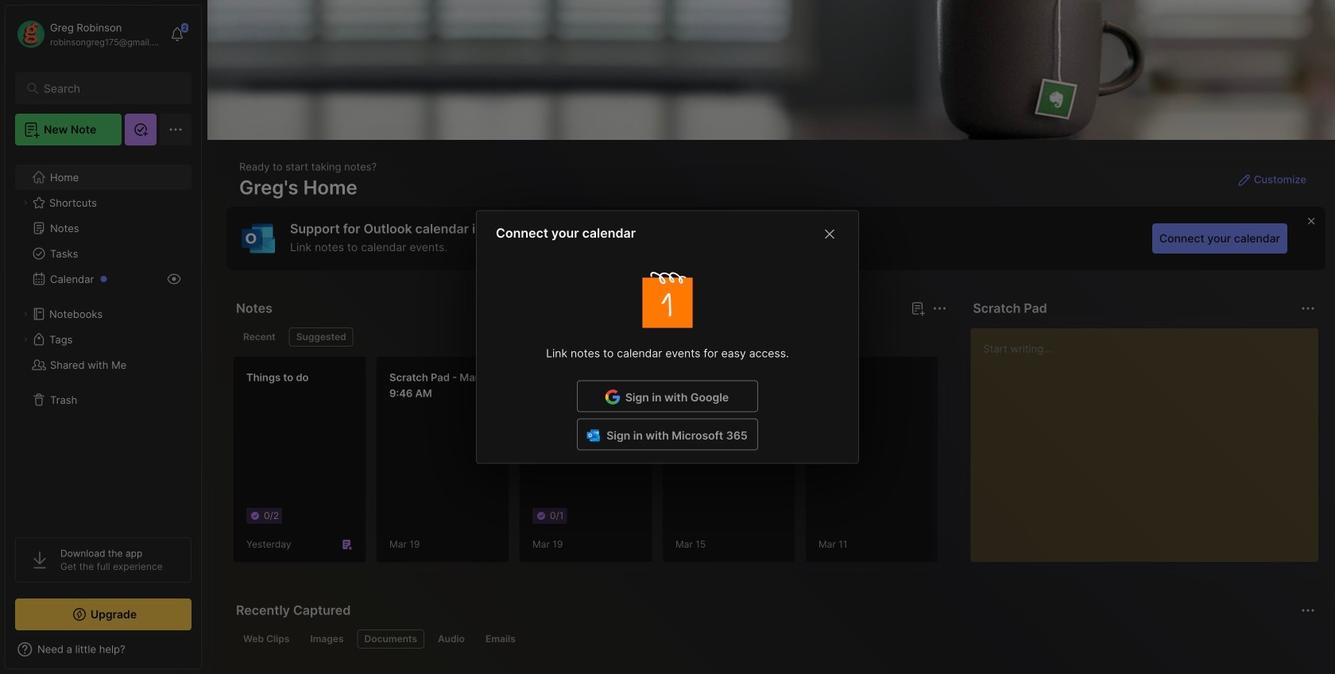 Task type: locate. For each thing, give the bounding box(es) containing it.
2 tab list from the top
[[236, 630, 1314, 649]]

None search field
[[44, 79, 171, 98]]

1 tab list from the top
[[236, 328, 945, 347]]

0 vertical spatial tab list
[[236, 328, 945, 347]]

1 vertical spatial tab list
[[236, 630, 1314, 649]]

tree inside main element
[[6, 155, 201, 523]]

tab list
[[236, 328, 945, 347], [236, 630, 1314, 649]]

row group
[[233, 356, 1336, 573]]

tree
[[6, 155, 201, 523]]

tab
[[236, 328, 283, 347], [289, 328, 354, 347], [236, 630, 297, 649], [303, 630, 351, 649], [357, 630, 425, 649], [431, 630, 472, 649], [479, 630, 523, 649]]



Task type: describe. For each thing, give the bounding box(es) containing it.
none search field inside main element
[[44, 79, 171, 98]]

Start writing… text field
[[984, 328, 1318, 549]]

Search text field
[[44, 81, 171, 96]]

close image
[[821, 225, 840, 244]]

expand tags image
[[21, 335, 30, 344]]

expand notebooks image
[[21, 309, 30, 319]]

main element
[[0, 0, 207, 674]]



Task type: vqa. For each thing, say whether or not it's contained in the screenshot.
Tab List to the bottom
yes



